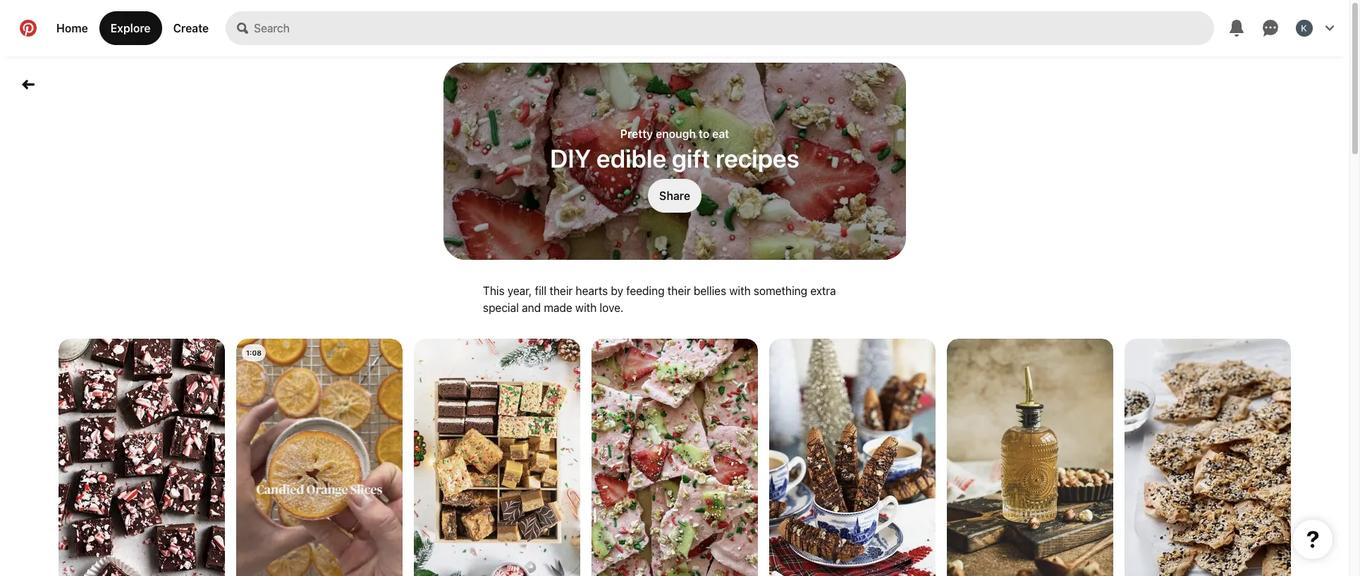 Task type: describe. For each thing, give the bounding box(es) containing it.
feeding
[[626, 285, 665, 298]]

this contains an image of: candied orange slices image
[[236, 339, 403, 577]]

fill
[[535, 285, 547, 298]]

this
[[483, 285, 505, 298]]

share
[[659, 189, 690, 202]]

pretty enough to eat diy edible gift recipes
[[550, 127, 800, 173]]

home link
[[45, 11, 99, 45]]

love.
[[600, 302, 624, 315]]

2 their from the left
[[668, 285, 691, 298]]

1 their from the left
[[550, 285, 573, 298]]

explore
[[111, 22, 151, 35]]

the very best gingerbread biscotti recipe - the suburban soapbox image
[[769, 339, 936, 577]]

bellies
[[694, 285, 726, 298]]

diy
[[550, 143, 591, 173]]

share button
[[648, 179, 702, 213]]

create
[[173, 22, 209, 35]]

to
[[699, 127, 710, 140]]

special
[[483, 302, 519, 315]]

gift
[[672, 143, 710, 173]]

pretty
[[620, 127, 653, 140]]

diy edible gift recipes image
[[444, 63, 906, 260]]

hearts
[[576, 285, 608, 298]]

kendall parks image
[[1296, 20, 1313, 37]]



Task type: locate. For each thing, give the bounding box(es) containing it.
search icon image
[[237, 23, 248, 34]]

their up made
[[550, 285, 573, 298]]

1 horizontal spatial with
[[729, 285, 751, 298]]

0 horizontal spatial their
[[550, 285, 573, 298]]

create link
[[162, 11, 220, 45]]

their
[[550, 285, 573, 298], [668, 285, 691, 298]]

year,
[[508, 285, 532, 298]]

with
[[729, 285, 751, 298], [575, 302, 597, 315]]

this contains an image of: hazelnut syrup recipe image
[[947, 339, 1114, 577]]

their left bellies at the right of the page
[[668, 285, 691, 298]]

and
[[522, 302, 541, 315]]

1 horizontal spatial their
[[668, 285, 691, 298]]

recipes
[[716, 143, 800, 173]]

enough
[[656, 127, 696, 140]]

Search text field
[[254, 11, 1214, 45]]

edible
[[597, 143, 667, 173]]

holiday bar box (six festive recipes) - cloudy kitchen image
[[414, 339, 580, 577]]

0 horizontal spatial with
[[575, 302, 597, 315]]

with right bellies at the right of the page
[[729, 285, 751, 298]]

eat
[[712, 127, 729, 140]]

list
[[0, 339, 1350, 577]]

this contains an image of: homemade everything crackers image
[[1125, 339, 1291, 577]]

with down the hearts
[[575, 302, 597, 315]]

something
[[754, 285, 808, 298]]

this contains an image of: strawberry yogurt bark - feeding tiny bellies image
[[592, 339, 758, 577]]

home
[[56, 22, 88, 35]]

made
[[544, 302, 572, 315]]

by
[[611, 285, 623, 298]]

this year, fill their hearts by feeding their bellies with something extra special and made with love.
[[483, 285, 836, 315]]

1 vertical spatial with
[[575, 302, 597, 315]]

filled with the rich flavors of the holidays, this simple and delicious homemade peppermint mocha fudge makes a festive holiday treat! image
[[59, 339, 225, 577]]

0 vertical spatial with
[[729, 285, 751, 298]]

explore link
[[99, 11, 162, 45]]

extra
[[811, 285, 836, 298]]



Task type: vqa. For each thing, say whether or not it's contained in the screenshot.
Share
yes



